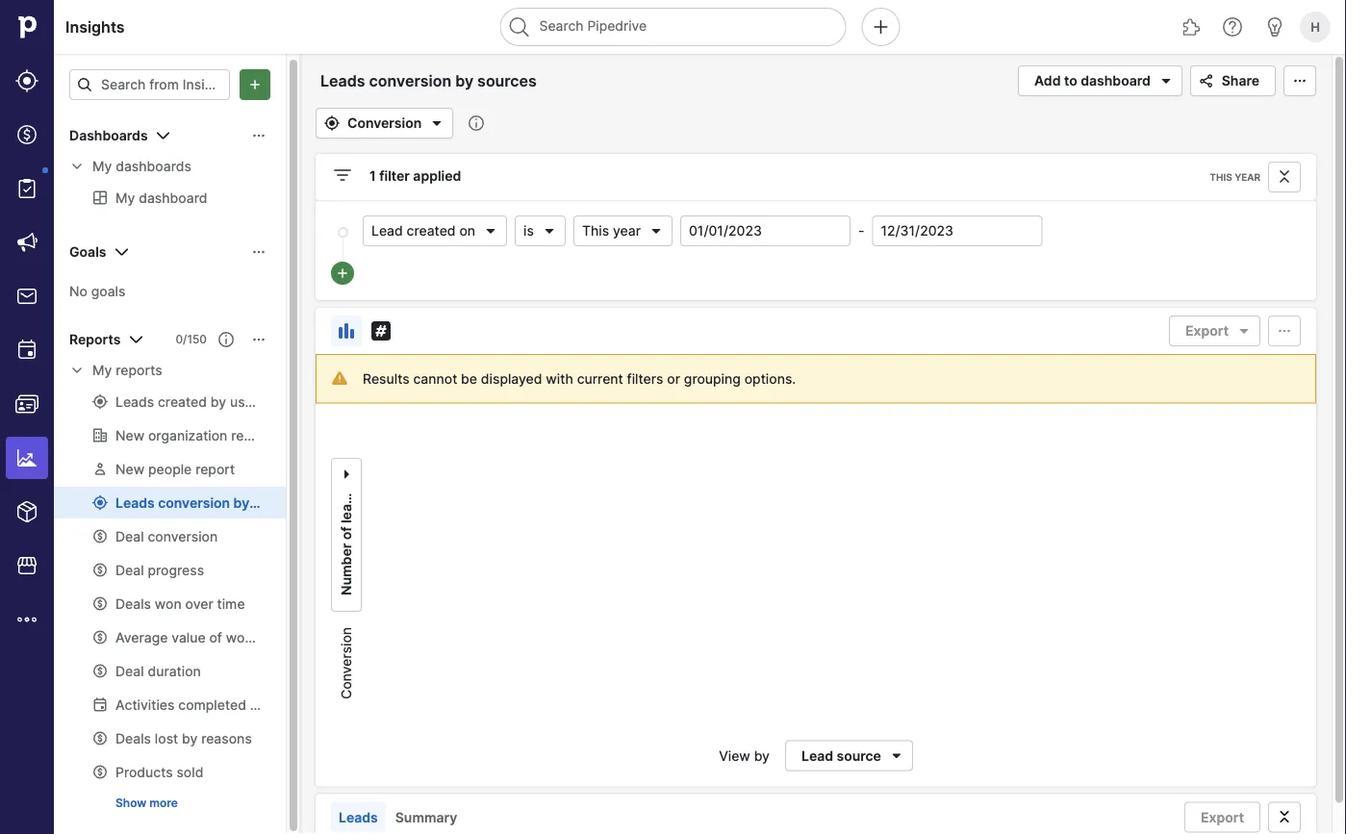 Task type: locate. For each thing, give the bounding box(es) containing it.
export
[[1186, 323, 1229, 339], [1201, 810, 1245, 826]]

1 vertical spatial conversion
[[338, 628, 355, 700]]

current
[[577, 371, 624, 387]]

sales inbox image
[[15, 285, 39, 308]]

reports up the my reports
[[69, 332, 121, 348]]

color undefined image
[[15, 177, 39, 200]]

my for my dashboards
[[92, 158, 112, 175]]

color primary image
[[1155, 69, 1178, 92], [77, 77, 92, 92], [152, 124, 175, 147], [251, 128, 267, 143], [331, 164, 354, 187], [1274, 169, 1297, 185], [251, 245, 267, 260], [251, 332, 267, 348], [339, 463, 354, 486], [886, 748, 909, 764], [1274, 810, 1297, 825]]

is
[[524, 223, 534, 239]]

0 vertical spatial goals
[[69, 244, 106, 260]]

lead
[[372, 223, 403, 239], [802, 748, 834, 764]]

color secondary image left the my reports
[[69, 363, 85, 378]]

Search from Insights text field
[[69, 69, 230, 100]]

color primary image
[[1195, 73, 1218, 89], [1289, 73, 1312, 89], [426, 112, 449, 135], [321, 116, 344, 131], [483, 223, 499, 239], [542, 223, 557, 239], [649, 223, 664, 239], [110, 241, 133, 264], [335, 320, 358, 343], [370, 320, 393, 343], [1233, 323, 1256, 339], [1274, 323, 1297, 339], [125, 328, 148, 351], [219, 332, 234, 348]]

lead left created
[[372, 223, 403, 239]]

no goals
[[69, 283, 126, 299]]

1 vertical spatial this
[[582, 223, 609, 239]]

color warning image
[[332, 371, 348, 386]]

1 vertical spatial my
[[92, 362, 112, 379]]

lead for lead source
[[802, 748, 834, 764]]

reports down no goals
[[116, 362, 162, 379]]

this year
[[1210, 171, 1261, 183], [582, 223, 641, 239]]

menu
[[0, 0, 54, 835]]

of
[[338, 527, 355, 540]]

number of leads
[[338, 489, 355, 596]]

1 my from the top
[[92, 158, 112, 175]]

1 filter applied
[[370, 168, 461, 184]]

dashboards down dashboards button
[[116, 158, 191, 175]]

leads
[[338, 489, 355, 524]]

campaigns image
[[15, 231, 39, 254]]

number
[[338, 544, 355, 596]]

color secondary image for my dashboards
[[69, 159, 85, 174]]

1 color secondary image from the top
[[69, 159, 85, 174]]

summary button
[[388, 802, 465, 833]]

with
[[546, 371, 574, 387]]

this
[[1210, 171, 1233, 183], [582, 223, 609, 239]]

0 vertical spatial export
[[1186, 323, 1229, 339]]

goals button
[[54, 237, 286, 268]]

insights
[[65, 17, 125, 36]]

lead inside button
[[802, 748, 834, 764]]

0 vertical spatial export button
[[1170, 316, 1261, 347]]

-
[[859, 223, 865, 239]]

my down dashboards button
[[92, 158, 112, 175]]

MM/DD/YYYY text field
[[681, 216, 851, 246]]

reports
[[69, 332, 121, 348], [116, 362, 162, 379]]

my
[[92, 158, 112, 175], [92, 362, 112, 379]]

1 horizontal spatial lead
[[802, 748, 834, 764]]

0 horizontal spatial this year
[[582, 223, 641, 239]]

or
[[667, 371, 681, 387]]

conversion up the filter
[[348, 115, 422, 131]]

lead left source
[[802, 748, 834, 764]]

0 horizontal spatial year
[[613, 223, 641, 239]]

0 vertical spatial color secondary image
[[69, 159, 85, 174]]

my reports
[[92, 362, 162, 379]]

year inside popup button
[[613, 223, 641, 239]]

lead inside popup button
[[372, 223, 403, 239]]

share button
[[1191, 65, 1276, 96]]

dashboards up my dashboards
[[69, 128, 148, 144]]

0 vertical spatial conversion
[[348, 115, 422, 131]]

0 vertical spatial dashboards
[[69, 128, 148, 144]]

year
[[1235, 171, 1261, 183], [613, 223, 641, 239]]

1 horizontal spatial this
[[1210, 171, 1233, 183]]

0 horizontal spatial this
[[582, 223, 609, 239]]

conversion
[[348, 115, 422, 131], [338, 628, 355, 700]]

created
[[407, 223, 456, 239]]

dashboard
[[1081, 73, 1151, 89]]

sales assistant image
[[1264, 15, 1287, 39]]

lead created on button
[[363, 216, 507, 246]]

applied
[[413, 168, 461, 184]]

1 vertical spatial year
[[613, 223, 641, 239]]

Leads conversion by sources field
[[316, 68, 571, 93]]

show more
[[116, 797, 178, 811]]

show more button
[[108, 792, 186, 815]]

dashboards
[[69, 128, 148, 144], [116, 158, 191, 175]]

show
[[116, 797, 147, 811]]

0 vertical spatial my
[[92, 158, 112, 175]]

1 vertical spatial lead
[[802, 748, 834, 764]]

activities image
[[15, 339, 39, 362]]

is field
[[515, 216, 566, 246]]

info image
[[469, 116, 484, 131]]

conversion inside button
[[348, 115, 422, 131]]

lead source
[[802, 748, 882, 764]]

this year inside popup button
[[582, 223, 641, 239]]

2 color secondary image from the top
[[69, 363, 85, 378]]

0 vertical spatial lead
[[372, 223, 403, 239]]

1 vertical spatial color secondary image
[[69, 363, 85, 378]]

grouping
[[684, 371, 741, 387]]

add to dashboard button
[[1018, 65, 1183, 96]]

goals right no
[[91, 283, 126, 299]]

leads button
[[331, 802, 386, 833]]

dashboards button
[[54, 120, 286, 151]]

1 horizontal spatial year
[[1235, 171, 1261, 183]]

my down no goals
[[92, 362, 112, 379]]

color secondary image
[[69, 159, 85, 174], [69, 363, 85, 378]]

color secondary image left my dashboards
[[69, 159, 85, 174]]

0 horizontal spatial lead
[[372, 223, 403, 239]]

1 horizontal spatial this year
[[1210, 171, 1261, 183]]

export button
[[1170, 316, 1261, 347], [1185, 802, 1261, 833]]

menu item
[[0, 431, 54, 485]]

quick add image
[[870, 15, 893, 39]]

2 my from the top
[[92, 362, 112, 379]]

products image
[[15, 501, 39, 524]]

goals up no
[[69, 244, 106, 260]]

1 vertical spatial this year
[[582, 223, 641, 239]]

1
[[370, 168, 376, 184]]

lead for lead created on
[[372, 223, 403, 239]]

is button
[[515, 216, 566, 246]]

color primary image inside lead created on popup button
[[483, 223, 499, 239]]

0 vertical spatial year
[[1235, 171, 1261, 183]]

number of leads button
[[331, 458, 362, 612]]

Search Pipedrive field
[[500, 8, 847, 46]]

goals
[[69, 244, 106, 260], [91, 283, 126, 299]]

conversion down number
[[338, 628, 355, 700]]

0 vertical spatial reports
[[69, 332, 121, 348]]

cannot
[[413, 371, 458, 387]]

color primary image inside "share" button
[[1195, 73, 1218, 89]]



Task type: vqa. For each thing, say whether or not it's contained in the screenshot.
DEMO SCHEDULED
no



Task type: describe. For each thing, give the bounding box(es) containing it.
no
[[69, 283, 87, 299]]

leads
[[339, 810, 378, 826]]

Lead created on field
[[363, 216, 507, 246]]

options.
[[745, 371, 796, 387]]

color primary inverted image
[[244, 77, 267, 92]]

1 vertical spatial export
[[1201, 810, 1245, 826]]

color primary image inside number of leads button
[[339, 463, 354, 486]]

add to dashboard
[[1035, 73, 1151, 89]]

on
[[460, 223, 476, 239]]

add
[[1035, 73, 1061, 89]]

0 vertical spatial this
[[1210, 171, 1233, 183]]

color primary inverted image
[[335, 266, 350, 281]]

color primary image inside is popup button
[[542, 223, 557, 239]]

1 vertical spatial dashboards
[[116, 158, 191, 175]]

more
[[149, 797, 178, 811]]

1 vertical spatial goals
[[91, 283, 126, 299]]

marketplace image
[[15, 554, 39, 578]]

color primary image inside 'goals' "button"
[[251, 245, 267, 260]]

more image
[[15, 608, 39, 632]]

goals inside 'goals' "button"
[[69, 244, 106, 260]]

this year button
[[574, 216, 673, 246]]

0/150
[[176, 333, 207, 347]]

MM/DD/YYYY text field
[[873, 216, 1043, 246]]

insights image
[[15, 447, 39, 470]]

view by
[[719, 748, 770, 764]]

to
[[1065, 73, 1078, 89]]

filters
[[627, 371, 664, 387]]

leads image
[[15, 69, 39, 92]]

home image
[[13, 13, 41, 41]]

color primary image inside the this year popup button
[[649, 223, 664, 239]]

results
[[363, 371, 410, 387]]

filter
[[379, 168, 410, 184]]

be
[[461, 371, 478, 387]]

lead source button
[[785, 741, 913, 772]]

displayed
[[481, 371, 542, 387]]

my for my reports
[[92, 362, 112, 379]]

color secondary image for my reports
[[69, 363, 85, 378]]

color primary image inside lead source button
[[886, 748, 909, 764]]

my dashboards
[[92, 158, 191, 175]]

color primary image inside 'goals' "button"
[[110, 241, 133, 264]]

lead created on
[[372, 223, 476, 239]]

this inside popup button
[[582, 223, 609, 239]]

contacts image
[[15, 393, 39, 416]]

results cannot be displayed with current filters or grouping options.
[[363, 371, 796, 387]]

This year field
[[574, 216, 673, 246]]

dashboards inside button
[[69, 128, 148, 144]]

1 vertical spatial export button
[[1185, 802, 1261, 833]]

color primary image inside the export button
[[1233, 323, 1256, 339]]

h
[[1311, 19, 1321, 34]]

share
[[1222, 73, 1260, 89]]

source
[[837, 748, 882, 764]]

deals image
[[15, 123, 39, 146]]

quick help image
[[1222, 15, 1245, 39]]

view
[[719, 748, 751, 764]]

summary
[[395, 810, 458, 826]]

conversion button
[[316, 108, 454, 139]]

1 vertical spatial reports
[[116, 362, 162, 379]]

color primary image inside "add to dashboard" button
[[1155, 69, 1178, 92]]

by
[[754, 748, 770, 764]]

0 vertical spatial this year
[[1210, 171, 1261, 183]]

h button
[[1297, 8, 1335, 46]]



